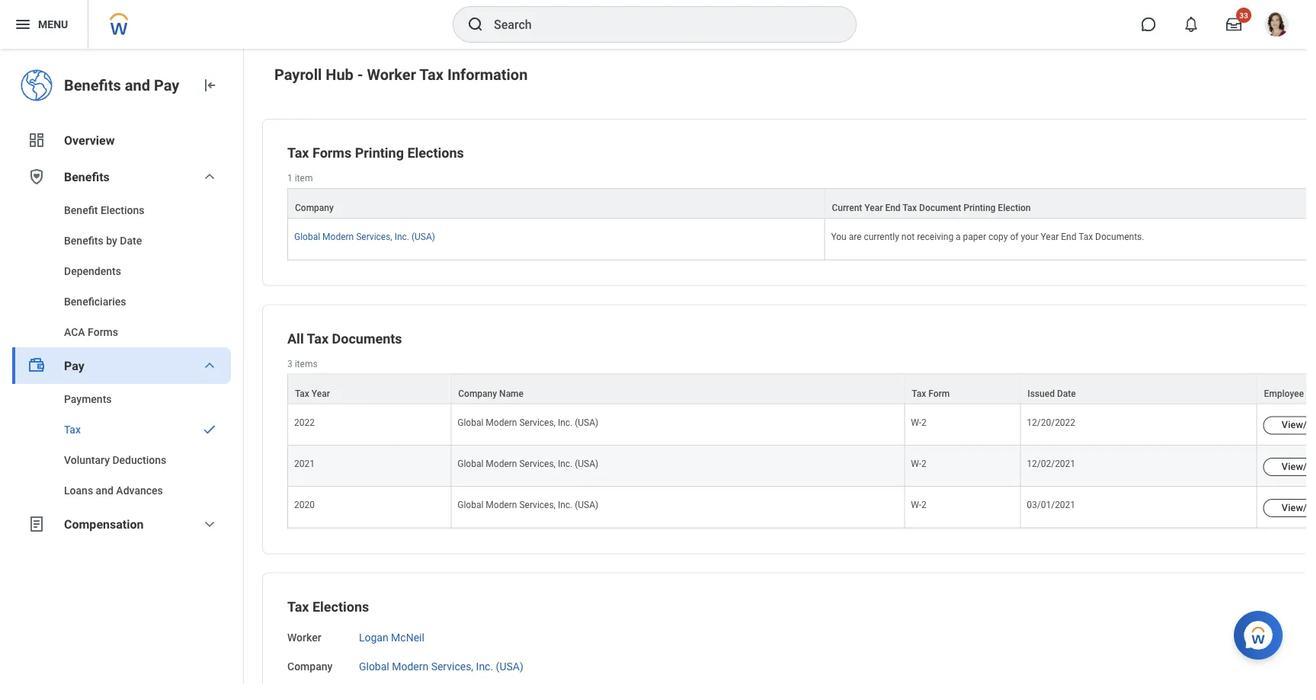 Task type: vqa. For each thing, say whether or not it's contained in the screenshot.
BENEFITS image
yes



Task type: locate. For each thing, give the bounding box(es) containing it.
benefits left by
[[64, 234, 103, 247]]

0 vertical spatial view/ button
[[1264, 417, 1308, 435]]

2022 element
[[294, 414, 315, 428]]

pay inside the pay dropdown button
[[64, 359, 84, 373]]

row for all tax documents
[[287, 374, 1308, 404]]

view/ button
[[1264, 417, 1308, 435], [1264, 458, 1308, 476], [1264, 500, 1308, 518]]

end up the currently
[[885, 203, 901, 214]]

1 vertical spatial printing
[[964, 203, 996, 214]]

modern for 12/20/2022
[[486, 417, 517, 428]]

2 horizontal spatial elections
[[407, 145, 464, 161]]

1 vertical spatial view/ button
[[1264, 458, 1308, 476]]

global inside row
[[294, 232, 320, 243]]

benefits
[[64, 76, 121, 94], [64, 170, 110, 184], [64, 234, 103, 247]]

company down tax elections
[[287, 661, 333, 674]]

1 vertical spatial w-2
[[911, 459, 927, 470]]

0 vertical spatial w-2
[[911, 417, 927, 428]]

1 horizontal spatial and
[[125, 76, 150, 94]]

and inside loans and advances link
[[96, 485, 114, 497]]

company left "name"
[[458, 388, 497, 399]]

w- for 03/01/2021
[[911, 500, 922, 511]]

2
[[922, 417, 927, 428], [922, 459, 927, 470], [922, 500, 927, 511]]

receiving
[[917, 232, 954, 243]]

0 horizontal spatial elections
[[101, 204, 144, 217]]

search image
[[467, 15, 485, 34]]

1 vertical spatial benefits
[[64, 170, 110, 184]]

w-2 for 12/02/2021
[[911, 459, 927, 470]]

global for 12/02/2021
[[458, 459, 484, 470]]

elections
[[407, 145, 464, 161], [101, 204, 144, 217], [313, 599, 369, 615]]

beneficiaries link
[[12, 287, 231, 317]]

name
[[499, 388, 524, 399]]

services, for 12/02/2021
[[520, 459, 556, 470]]

0 horizontal spatial worker
[[287, 632, 321, 644]]

1 vertical spatial view/
[[1282, 461, 1308, 472]]

1 vertical spatial company
[[458, 388, 497, 399]]

0 horizontal spatial printing
[[355, 145, 404, 161]]

benefits button
[[12, 159, 231, 195]]

0 vertical spatial and
[[125, 76, 150, 94]]

1 vertical spatial end
[[1061, 232, 1077, 243]]

2 vertical spatial 2
[[922, 500, 927, 511]]

services, for 03/01/2021
[[520, 500, 556, 511]]

payroll hub - worker tax information
[[274, 66, 528, 83]]

1 horizontal spatial year
[[865, 203, 883, 214]]

year right current
[[865, 203, 883, 214]]

paper
[[963, 232, 987, 243]]

1 view/ button from the top
[[1264, 417, 1308, 435]]

pay inside benefits and pay element
[[154, 76, 179, 94]]

tax year button
[[288, 375, 451, 404]]

Search Workday  search field
[[494, 8, 825, 41]]

and inside benefits and pay element
[[125, 76, 150, 94]]

company name button
[[452, 375, 905, 404]]

0 vertical spatial forms
[[313, 145, 352, 161]]

documents.
[[1096, 232, 1145, 243]]

w- for 12/20/2022
[[911, 417, 922, 428]]

benefits element
[[12, 195, 231, 348]]

(usa) for 12/02/2021
[[575, 459, 599, 470]]

global modern services, inc. (usa) link
[[294, 229, 435, 243], [359, 658, 524, 674]]

1 row from the top
[[287, 188, 1308, 219]]

0 horizontal spatial pay
[[64, 359, 84, 373]]

0 vertical spatial 2
[[922, 417, 927, 428]]

1 item
[[287, 173, 313, 184]]

1 horizontal spatial printing
[[964, 203, 996, 214]]

transformation import image
[[201, 76, 219, 95]]

3 row from the top
[[287, 374, 1308, 404]]

0 horizontal spatial date
[[120, 234, 142, 247]]

1 vertical spatial pay
[[64, 359, 84, 373]]

1 vertical spatial chevron down small image
[[201, 515, 219, 534]]

1 horizontal spatial elections
[[313, 599, 369, 615]]

3 w- from the top
[[911, 500, 922, 511]]

pay
[[154, 76, 179, 94], [64, 359, 84, 373]]

(usa)
[[412, 232, 435, 243], [575, 417, 599, 428], [575, 459, 599, 470], [575, 500, 599, 511], [496, 661, 524, 674]]

your
[[1021, 232, 1039, 243]]

0 horizontal spatial end
[[885, 203, 901, 214]]

1 w-2 from the top
[[911, 417, 927, 428]]

benefits for benefits by date
[[64, 234, 103, 247]]

and right 'loans' at the bottom left of page
[[96, 485, 114, 497]]

date right issued
[[1057, 388, 1076, 399]]

worker right "-"
[[367, 66, 416, 83]]

benefits by date
[[64, 234, 142, 247]]

2 for 12/20/2022
[[922, 417, 927, 428]]

benefits inside dropdown button
[[64, 170, 110, 184]]

information
[[447, 66, 528, 83]]

0 vertical spatial pay
[[154, 76, 179, 94]]

logan mcneil link
[[359, 629, 425, 644]]

0 vertical spatial end
[[885, 203, 901, 214]]

0 vertical spatial w-
[[911, 417, 922, 428]]

forms up item
[[313, 145, 352, 161]]

loans and advances link
[[12, 476, 231, 506]]

loans and advances
[[64, 485, 163, 497]]

date right by
[[120, 234, 142, 247]]

view/ row
[[287, 404, 1308, 446], [287, 446, 1308, 487], [287, 487, 1308, 529]]

1 vertical spatial w-
[[911, 459, 922, 470]]

aca forms link
[[12, 317, 231, 348]]

1 vertical spatial date
[[1057, 388, 1076, 399]]

modern for 03/01/2021
[[486, 500, 517, 511]]

elections for tax elections
[[313, 599, 369, 615]]

1 vertical spatial global modern services, inc. (usa) link
[[359, 658, 524, 674]]

w-2 for 12/20/2022
[[911, 417, 927, 428]]

year
[[865, 203, 883, 214], [1041, 232, 1059, 243], [312, 388, 330, 399]]

copy
[[989, 232, 1008, 243]]

1 view/ from the top
[[1282, 420, 1308, 431]]

2 vertical spatial w-2
[[911, 500, 927, 511]]

row
[[287, 188, 1308, 219], [287, 219, 1308, 260], [287, 374, 1308, 404]]

w-2
[[911, 417, 927, 428], [911, 459, 927, 470], [911, 500, 927, 511]]

beneficiaries
[[64, 295, 126, 308]]

benefits and pay
[[64, 76, 179, 94]]

forms for aca
[[88, 326, 118, 339]]

0 vertical spatial worker
[[367, 66, 416, 83]]

inbox large image
[[1227, 17, 1242, 32]]

2 vertical spatial view/
[[1282, 502, 1308, 514]]

company button
[[288, 189, 825, 218]]

chevron down small image inside compensation dropdown button
[[201, 515, 219, 534]]

2 row from the top
[[287, 219, 1308, 260]]

of
[[1011, 232, 1019, 243]]

1 horizontal spatial end
[[1061, 232, 1077, 243]]

end down current year end tax document printing election popup button
[[1061, 232, 1077, 243]]

1 horizontal spatial worker
[[367, 66, 416, 83]]

forms inside benefits element
[[88, 326, 118, 339]]

2 vertical spatial company
[[287, 661, 333, 674]]

item
[[295, 173, 313, 184]]

tax
[[420, 66, 444, 83], [287, 145, 309, 161], [903, 203, 917, 214], [1079, 232, 1093, 243], [307, 331, 329, 347], [295, 388, 309, 399], [912, 388, 927, 399], [64, 424, 81, 436], [287, 599, 309, 615]]

issued
[[1028, 388, 1055, 399]]

33
[[1240, 11, 1249, 20]]

benefits up the overview
[[64, 76, 121, 94]]

forms right aca
[[88, 326, 118, 339]]

deductions
[[112, 454, 166, 467]]

1 vertical spatial 2
[[922, 459, 927, 470]]

0 vertical spatial chevron down small image
[[201, 168, 219, 186]]

row containing global modern services, inc. (usa)
[[287, 219, 1308, 260]]

dashboard image
[[27, 131, 46, 149]]

modern
[[323, 232, 354, 243], [486, 417, 517, 428], [486, 459, 517, 470], [486, 500, 517, 511], [392, 661, 429, 674]]

1 horizontal spatial date
[[1057, 388, 1076, 399]]

2 vertical spatial w-
[[911, 500, 922, 511]]

1 2 from the top
[[922, 417, 927, 428]]

and
[[125, 76, 150, 94], [96, 485, 114, 497]]

0 vertical spatial benefits
[[64, 76, 121, 94]]

2 view/ from the top
[[1282, 461, 1308, 472]]

chevron down small image
[[201, 168, 219, 186], [201, 515, 219, 534]]

services,
[[356, 232, 392, 243], [520, 417, 556, 428], [520, 459, 556, 470], [520, 500, 556, 511], [431, 661, 474, 674]]

services, inside row
[[356, 232, 392, 243]]

3 benefits from the top
[[64, 234, 103, 247]]

tax form
[[912, 388, 950, 399]]

global modern services, inc. (usa)
[[294, 232, 435, 243], [458, 417, 599, 428], [458, 459, 599, 470], [458, 500, 599, 511], [359, 661, 524, 674]]

global modern services, inc. (usa) inside row
[[294, 232, 435, 243]]

3 view/ from the top
[[1282, 502, 1308, 514]]

1 horizontal spatial pay
[[154, 76, 179, 94]]

company down item
[[295, 203, 334, 214]]

view/ button for 03/01/2021
[[1264, 500, 1308, 518]]

1 vertical spatial elections
[[101, 204, 144, 217]]

1 vertical spatial year
[[1041, 232, 1059, 243]]

aca
[[64, 326, 85, 339]]

pay down aca
[[64, 359, 84, 373]]

0 vertical spatial global modern services, inc. (usa) link
[[294, 229, 435, 243]]

compensation
[[64, 517, 144, 532]]

2 for 12/02/2021
[[922, 459, 927, 470]]

1 vertical spatial forms
[[88, 326, 118, 339]]

row containing company
[[287, 188, 1308, 219]]

2 w-2 from the top
[[911, 459, 927, 470]]

forms
[[313, 145, 352, 161], [88, 326, 118, 339]]

03/01/2021
[[1027, 500, 1076, 511]]

benefits up benefit
[[64, 170, 110, 184]]

elections inside benefit elections link
[[101, 204, 144, 217]]

inc. inside row
[[395, 232, 409, 243]]

2 2 from the top
[[922, 459, 927, 470]]

1 vertical spatial worker
[[287, 632, 321, 644]]

year for tax year
[[312, 388, 330, 399]]

2 horizontal spatial year
[[1041, 232, 1059, 243]]

chevron down small image for benefits
[[201, 168, 219, 186]]

worker down tax elections
[[287, 632, 321, 644]]

global
[[294, 232, 320, 243], [458, 417, 484, 428], [458, 459, 484, 470], [458, 500, 484, 511], [359, 661, 389, 674]]

(usa) for 12/20/2022
[[575, 417, 599, 428]]

issued date
[[1028, 388, 1076, 399]]

0 vertical spatial year
[[865, 203, 883, 214]]

0 vertical spatial date
[[120, 234, 142, 247]]

benefits image
[[27, 168, 46, 186]]

2 w- from the top
[[911, 459, 922, 470]]

tax form button
[[905, 375, 1020, 404]]

date inside popup button
[[1057, 388, 1076, 399]]

all
[[287, 331, 304, 347]]

inc.
[[395, 232, 409, 243], [558, 417, 573, 428], [558, 459, 573, 470], [558, 500, 573, 511], [476, 661, 493, 674]]

2020 element
[[294, 497, 315, 511]]

2 benefits from the top
[[64, 170, 110, 184]]

1 horizontal spatial forms
[[313, 145, 352, 161]]

view/
[[1282, 420, 1308, 431], [1282, 461, 1308, 472], [1282, 502, 1308, 514]]

year right 'your'
[[1041, 232, 1059, 243]]

logan
[[359, 632, 389, 644]]

company
[[295, 203, 334, 214], [458, 388, 497, 399], [287, 661, 333, 674]]

voluntary deductions
[[64, 454, 166, 467]]

current year end tax document printing election button
[[825, 189, 1308, 218]]

2 vertical spatial benefits
[[64, 234, 103, 247]]

0 vertical spatial view/
[[1282, 420, 1308, 431]]

0 horizontal spatial forms
[[88, 326, 118, 339]]

pay left transformation import icon
[[154, 76, 179, 94]]

0 horizontal spatial year
[[312, 388, 330, 399]]

1 w- from the top
[[911, 417, 922, 428]]

benefit elections
[[64, 204, 144, 217]]

view/ button for 12/20/2022
[[1264, 417, 1308, 435]]

global modern services, inc. (usa) for 03/01/2021
[[458, 500, 599, 511]]

row containing tax year
[[287, 374, 1308, 404]]

date
[[120, 234, 142, 247], [1057, 388, 1076, 399]]

1 benefits from the top
[[64, 76, 121, 94]]

2 vertical spatial year
[[312, 388, 330, 399]]

pay element
[[12, 384, 231, 506]]

2 for 03/01/2021
[[922, 500, 927, 511]]

form
[[929, 388, 950, 399]]

3 view/ button from the top
[[1264, 500, 1308, 518]]

2 chevron down small image from the top
[[201, 515, 219, 534]]

by
[[106, 234, 117, 247]]

3 w-2 from the top
[[911, 500, 927, 511]]

1 vertical spatial and
[[96, 485, 114, 497]]

2 vertical spatial view/ button
[[1264, 500, 1308, 518]]

w-2 for 03/01/2021
[[911, 500, 927, 511]]

modern for 12/02/2021
[[486, 459, 517, 470]]

year up 2022 element
[[312, 388, 330, 399]]

worker
[[367, 66, 416, 83], [287, 632, 321, 644]]

0 horizontal spatial and
[[96, 485, 114, 497]]

and for advances
[[96, 485, 114, 497]]

year for current year end tax document printing election
[[865, 203, 883, 214]]

printing
[[355, 145, 404, 161], [964, 203, 996, 214]]

end inside popup button
[[885, 203, 901, 214]]

and up overview link
[[125, 76, 150, 94]]

1 chevron down small image from the top
[[201, 168, 219, 186]]

2 vertical spatial elections
[[313, 599, 369, 615]]

3 2 from the top
[[922, 500, 927, 511]]



Task type: describe. For each thing, give the bounding box(es) containing it.
1
[[287, 173, 293, 184]]

advances
[[116, 485, 163, 497]]

benefits for benefits
[[64, 170, 110, 184]]

benefits and pay element
[[64, 75, 188, 96]]

election
[[998, 203, 1031, 214]]

employee
[[1265, 388, 1304, 399]]

global modern services, inc. (usa) for 12/20/2022
[[458, 417, 599, 428]]

payroll
[[274, 66, 322, 83]]

current
[[832, 203, 863, 214]]

check image
[[201, 422, 219, 438]]

chevron down small image for compensation
[[201, 515, 219, 534]]

global modern services, inc. (usa) for 12/02/2021
[[458, 459, 599, 470]]

logan mcneil
[[359, 632, 425, 644]]

current year end tax document printing election
[[832, 203, 1031, 214]]

dependents link
[[12, 256, 231, 287]]

compensation button
[[12, 506, 231, 543]]

navigation pane region
[[0, 49, 244, 685]]

profile logan mcneil image
[[1265, 12, 1289, 40]]

loans
[[64, 485, 93, 497]]

tax forms printing elections
[[287, 145, 464, 161]]

and for pay
[[125, 76, 150, 94]]

tax year
[[295, 388, 330, 399]]

33 button
[[1218, 8, 1252, 41]]

payments link
[[12, 384, 231, 415]]

3
[[287, 359, 293, 369]]

you are currently not receiving a paper copy of your year end tax documents.
[[831, 232, 1145, 243]]

currently
[[864, 232, 900, 243]]

employee c
[[1265, 388, 1308, 399]]

tax inside the pay element
[[64, 424, 81, 436]]

2 view/ row from the top
[[287, 446, 1308, 487]]

1 view/ row from the top
[[287, 404, 1308, 446]]

0 vertical spatial company
[[295, 203, 334, 214]]

2020
[[294, 500, 315, 511]]

are
[[849, 232, 862, 243]]

task pay image
[[27, 357, 46, 375]]

benefit elections link
[[12, 195, 231, 226]]

12/20/2022
[[1027, 417, 1076, 428]]

tax link
[[12, 415, 231, 445]]

printing inside current year end tax document printing election popup button
[[964, 203, 996, 214]]

justify image
[[14, 15, 32, 34]]

w- for 12/02/2021
[[911, 459, 922, 470]]

0 vertical spatial printing
[[355, 145, 404, 161]]

voluntary
[[64, 454, 110, 467]]

overview link
[[12, 122, 231, 159]]

2 view/ button from the top
[[1264, 458, 1308, 476]]

date inside benefits element
[[120, 234, 142, 247]]

global for 03/01/2021
[[458, 500, 484, 511]]

inc. for 12/02/2021
[[558, 459, 573, 470]]

global modern services, inc. (usa) link inside row
[[294, 229, 435, 243]]

aca forms
[[64, 326, 118, 339]]

issued date button
[[1021, 375, 1257, 404]]

document
[[920, 203, 962, 214]]

tax elections
[[287, 599, 369, 615]]

pay button
[[12, 348, 231, 384]]

mcneil
[[391, 632, 425, 644]]

3 view/ row from the top
[[287, 487, 1308, 529]]

all tax documents
[[287, 331, 402, 347]]

c
[[1307, 388, 1308, 399]]

benefit
[[64, 204, 98, 217]]

(usa) for 03/01/2021
[[575, 500, 599, 511]]

notifications large image
[[1184, 17, 1199, 32]]

(usa) inside row
[[412, 232, 435, 243]]

document alt image
[[27, 515, 46, 534]]

12/02/2021
[[1027, 459, 1076, 470]]

chevron down small image
[[201, 357, 219, 375]]

company name
[[458, 388, 524, 399]]

voluntary deductions link
[[12, 445, 231, 476]]

inc. for 03/01/2021
[[558, 500, 573, 511]]

inc. for 12/20/2022
[[558, 417, 573, 428]]

menu
[[38, 18, 68, 31]]

global for 12/20/2022
[[458, 417, 484, 428]]

elections for benefit elections
[[101, 204, 144, 217]]

2022
[[294, 417, 315, 428]]

menu button
[[0, 0, 88, 49]]

-
[[357, 66, 363, 83]]

0 vertical spatial elections
[[407, 145, 464, 161]]

not
[[902, 232, 915, 243]]

dependents
[[64, 265, 121, 278]]

overview
[[64, 133, 115, 148]]

documents
[[332, 331, 402, 347]]

employee c button
[[1258, 375, 1308, 404]]

items
[[295, 359, 318, 369]]

2021
[[294, 459, 315, 470]]

benefits for benefits and pay
[[64, 76, 121, 94]]

you
[[831, 232, 847, 243]]

2021 element
[[294, 456, 315, 470]]

3 items
[[287, 359, 318, 369]]

view/ for 12/20/2022
[[1282, 420, 1308, 431]]

forms for tax
[[313, 145, 352, 161]]

services, for 12/20/2022
[[520, 417, 556, 428]]

row for tax forms printing elections
[[287, 188, 1308, 219]]

view/ for 03/01/2021
[[1282, 502, 1308, 514]]

payments
[[64, 393, 112, 406]]

benefits by date link
[[12, 226, 231, 256]]

a
[[956, 232, 961, 243]]

hub
[[326, 66, 354, 83]]



